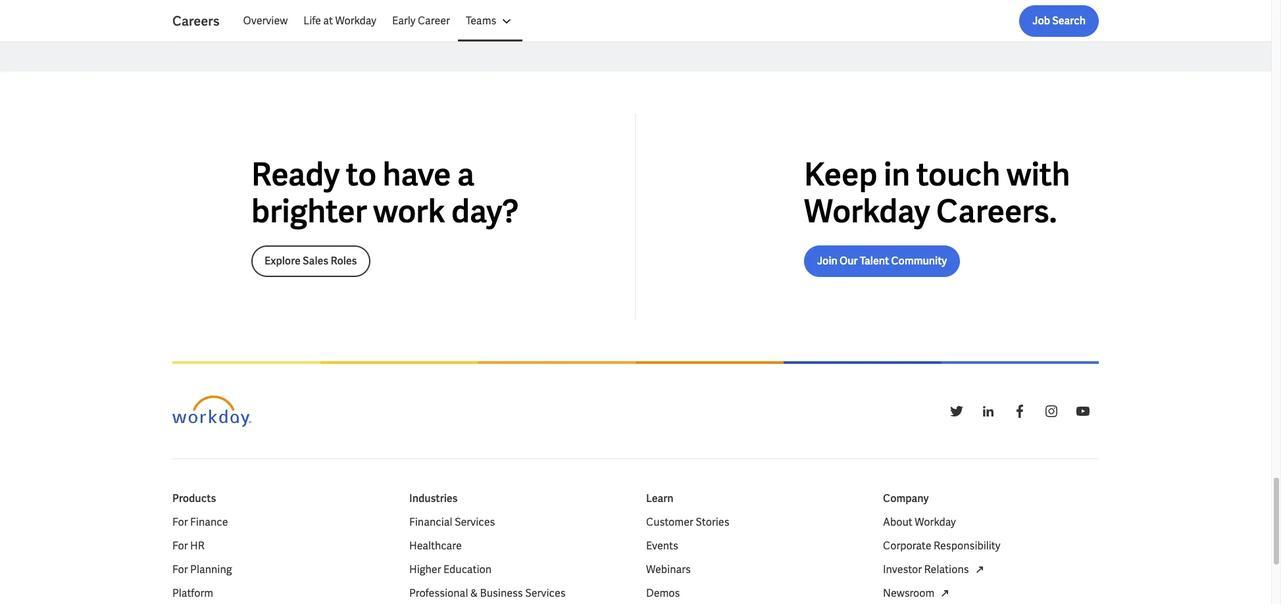 Task type: locate. For each thing, give the bounding box(es) containing it.
professional & business services
[[409, 587, 566, 601]]

corporate responsibility link
[[884, 539, 1001, 555]]

ready to have a brighter work day?
[[251, 154, 519, 232]]

2 vertical spatial for
[[172, 563, 188, 577]]

careers.
[[937, 191, 1058, 232]]

keep
[[805, 154, 878, 195]]

education
[[444, 563, 492, 577]]

workday up talent
[[805, 191, 931, 232]]

webinars
[[647, 563, 691, 577]]

planning
[[190, 563, 232, 577]]

1 for from the top
[[172, 516, 188, 530]]

for inside for finance link
[[172, 516, 188, 530]]

workday
[[335, 14, 377, 28], [805, 191, 931, 232], [915, 516, 956, 530]]

workday up corporate responsibility
[[915, 516, 956, 530]]

workday inside keep in touch with workday careers.
[[805, 191, 931, 232]]

join
[[818, 254, 838, 268]]

workday right at
[[335, 14, 377, 28]]

for planning link
[[172, 563, 232, 578]]

life
[[304, 14, 321, 28]]

for down for hr link
[[172, 563, 188, 577]]

explore sales roles
[[265, 254, 357, 268]]

for
[[172, 516, 188, 530], [172, 539, 188, 553], [172, 563, 188, 577]]

&
[[471, 587, 478, 601]]

0 vertical spatial opens in a new tab image
[[972, 563, 988, 578]]

webinars link
[[647, 563, 691, 578]]

2 vertical spatial workday
[[915, 516, 956, 530]]

healthcare
[[409, 539, 462, 553]]

to
[[346, 154, 377, 195]]

1 vertical spatial opens in a new tab image
[[938, 586, 954, 602]]

early
[[392, 14, 416, 28]]

early career link
[[384, 5, 458, 37]]

careers link
[[172, 12, 235, 30]]

about
[[884, 516, 913, 530]]

overview
[[243, 14, 288, 28]]

0 vertical spatial services
[[455, 516, 495, 530]]

for up for hr
[[172, 516, 188, 530]]

corporate responsibility
[[884, 539, 1001, 553]]

platform
[[172, 587, 213, 601]]

1 horizontal spatial opens in a new tab image
[[972, 563, 988, 578]]

list containing about workday
[[884, 515, 1099, 604]]

products
[[172, 492, 216, 506]]

1 vertical spatial for
[[172, 539, 188, 553]]

list
[[235, 5, 1099, 37], [172, 515, 388, 604], [409, 515, 625, 604], [647, 515, 862, 604], [884, 515, 1099, 604]]

job
[[1033, 14, 1051, 28]]

career
[[418, 14, 450, 28]]

list containing financial services
[[409, 515, 625, 604]]

business
[[480, 587, 523, 601]]

1 vertical spatial workday
[[805, 191, 931, 232]]

sales
[[303, 254, 329, 268]]

in
[[884, 154, 911, 195]]

touch
[[917, 154, 1001, 195]]

opens in a new tab image for investor relations
[[972, 563, 988, 578]]

life at workday link
[[296, 5, 384, 37]]

1 vertical spatial services
[[525, 587, 566, 601]]

community
[[892, 254, 948, 268]]

careers
[[172, 13, 220, 30]]

0 horizontal spatial services
[[455, 516, 495, 530]]

job search
[[1033, 14, 1086, 28]]

menu containing overview
[[235, 5, 523, 37]]

list for products
[[172, 515, 388, 604]]

overview link
[[235, 5, 296, 37]]

go to linkedin image
[[981, 404, 997, 420]]

for planning
[[172, 563, 232, 577]]

0 horizontal spatial opens in a new tab image
[[938, 586, 954, 602]]

higher education
[[409, 563, 492, 577]]

responsibility
[[934, 539, 1001, 553]]

menu
[[235, 5, 523, 37]]

investor
[[884, 563, 922, 577]]

corporate
[[884, 539, 932, 553]]

list containing customer stories
[[647, 515, 862, 604]]

0 vertical spatial for
[[172, 516, 188, 530]]

opens in a new tab image down responsibility
[[972, 563, 988, 578]]

3 for from the top
[[172, 563, 188, 577]]

for inside for planning link
[[172, 563, 188, 577]]

financial services link
[[409, 515, 495, 531]]

relations
[[925, 563, 969, 577]]

go to the homepage image
[[172, 396, 251, 428]]

have
[[383, 154, 451, 195]]

for left hr
[[172, 539, 188, 553]]

services right business
[[525, 587, 566, 601]]

with
[[1007, 154, 1071, 195]]

for inside for hr link
[[172, 539, 188, 553]]

opens in a new tab image down relations
[[938, 586, 954, 602]]

services
[[455, 516, 495, 530], [525, 587, 566, 601]]

2 for from the top
[[172, 539, 188, 553]]

brighter
[[251, 191, 367, 232]]

workday inside 'link'
[[915, 516, 956, 530]]

list for industries
[[409, 515, 625, 604]]

services right financial
[[455, 516, 495, 530]]

ready
[[251, 154, 340, 195]]

explore sales roles link
[[251, 246, 370, 277]]

teams
[[466, 14, 497, 28]]

for hr link
[[172, 539, 205, 555]]

opens in a new tab image
[[972, 563, 988, 578], [938, 586, 954, 602]]

go to facebook image
[[1013, 404, 1028, 420]]

company
[[884, 492, 929, 506]]

customer stories link
[[647, 515, 730, 531]]

professional & business services link
[[409, 586, 566, 602]]

list containing for finance
[[172, 515, 388, 604]]

about workday
[[884, 516, 956, 530]]

industries
[[409, 492, 458, 506]]



Task type: vqa. For each thing, say whether or not it's contained in the screenshot.
in
yes



Task type: describe. For each thing, give the bounding box(es) containing it.
financial
[[409, 516, 453, 530]]

for hr
[[172, 539, 205, 553]]

teams button
[[458, 5, 523, 37]]

list for learn
[[647, 515, 862, 604]]

go to youtube image
[[1076, 404, 1092, 420]]

go to twitter image
[[949, 404, 965, 420]]

healthcare link
[[409, 539, 462, 555]]

customer
[[647, 516, 694, 530]]

join our talent community
[[818, 254, 948, 268]]

life at workday
[[304, 14, 377, 28]]

work
[[373, 191, 445, 232]]

investor relations link
[[884, 563, 988, 578]]

events
[[647, 539, 679, 553]]

demos link
[[647, 586, 680, 602]]

job search link
[[1020, 5, 1099, 37]]

keep in touch with workday careers.
[[805, 154, 1071, 232]]

for finance link
[[172, 515, 228, 531]]

search
[[1053, 14, 1086, 28]]

demos
[[647, 587, 680, 601]]

newsroom
[[884, 587, 935, 601]]

list for company
[[884, 515, 1099, 604]]

hr
[[190, 539, 205, 553]]

our
[[840, 254, 858, 268]]

about workday link
[[884, 515, 956, 531]]

financial services
[[409, 516, 495, 530]]

higher
[[409, 563, 441, 577]]

go to instagram image
[[1044, 404, 1060, 420]]

learn
[[647, 492, 674, 506]]

for for for planning
[[172, 563, 188, 577]]

talent
[[860, 254, 890, 268]]

explore
[[265, 254, 301, 268]]

early career
[[392, 14, 450, 28]]

opens in a new tab image for newsroom
[[938, 586, 954, 602]]

for finance
[[172, 516, 228, 530]]

investor relations
[[884, 563, 969, 577]]

newsroom link
[[884, 586, 954, 602]]

stories
[[696, 516, 730, 530]]

list containing overview
[[235, 5, 1099, 37]]

higher education link
[[409, 563, 492, 578]]

roles
[[331, 254, 357, 268]]

for for for finance
[[172, 516, 188, 530]]

a
[[458, 154, 475, 195]]

1 horizontal spatial services
[[525, 587, 566, 601]]

finance
[[190, 516, 228, 530]]

events link
[[647, 539, 679, 555]]

day?
[[452, 191, 519, 232]]

join our talent community link
[[805, 246, 961, 277]]

at
[[323, 14, 333, 28]]

0 vertical spatial workday
[[335, 14, 377, 28]]

customer stories
[[647, 516, 730, 530]]

professional
[[409, 587, 468, 601]]

for for for hr
[[172, 539, 188, 553]]

platform link
[[172, 586, 213, 602]]



